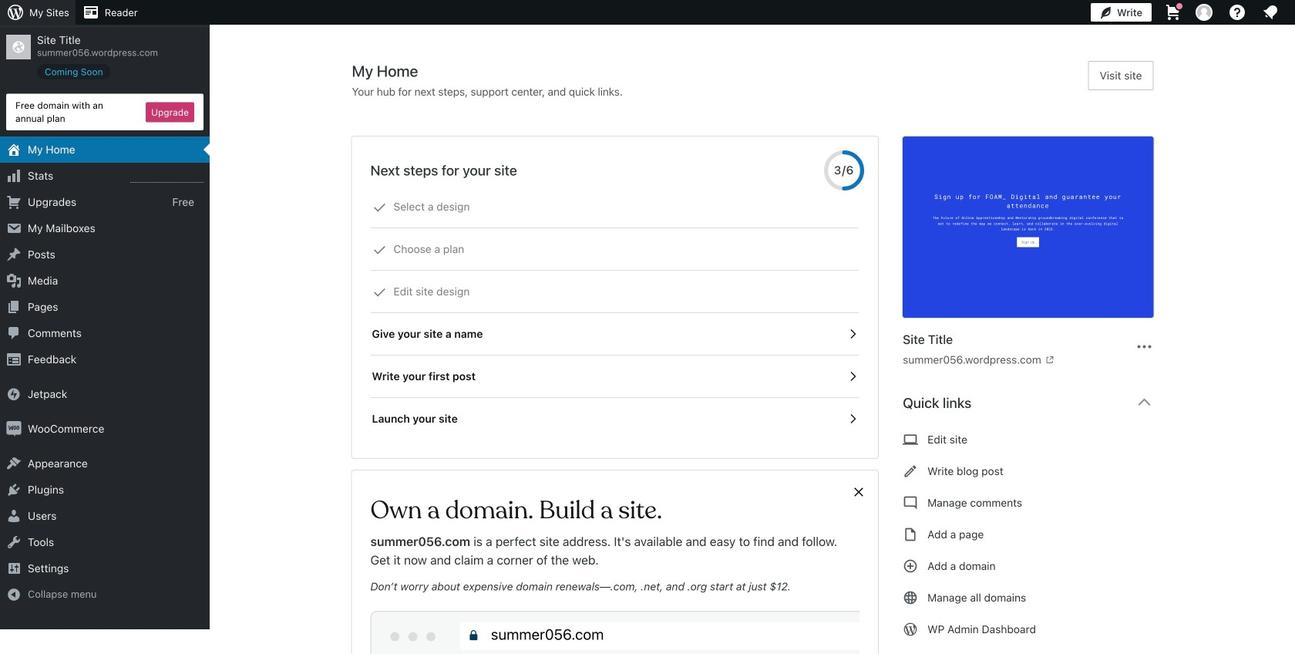 Task type: vqa. For each thing, say whether or not it's contained in the screenshot.
Toggle menu icon
no



Task type: locate. For each thing, give the bounding box(es) containing it.
laptop image
[[903, 430, 919, 449]]

0 vertical spatial img image
[[6, 386, 22, 402]]

edit image
[[903, 462, 919, 481]]

progress bar
[[825, 150, 865, 191]]

1 vertical spatial task complete image
[[373, 285, 387, 299]]

1 vertical spatial img image
[[6, 421, 22, 437]]

0 vertical spatial task complete image
[[373, 243, 387, 257]]

2 task complete image from the top
[[373, 285, 387, 299]]

my shopping cart image
[[1165, 3, 1183, 22]]

0 vertical spatial task enabled image
[[846, 327, 860, 341]]

main content
[[352, 61, 1167, 654]]

highest hourly views 0 image
[[130, 173, 204, 183]]

img image
[[6, 386, 22, 402], [6, 421, 22, 437]]

task enabled image
[[846, 327, 860, 341], [846, 369, 860, 383]]

task complete image
[[373, 243, 387, 257], [373, 285, 387, 299]]

1 vertical spatial task enabled image
[[846, 369, 860, 383]]



Task type: describe. For each thing, give the bounding box(es) containing it.
2 task enabled image from the top
[[846, 369, 860, 383]]

task complete image
[[373, 201, 387, 214]]

dismiss domain name promotion image
[[852, 483, 866, 501]]

launchpad checklist element
[[371, 186, 860, 440]]

2 img image from the top
[[6, 421, 22, 437]]

1 task complete image from the top
[[373, 243, 387, 257]]

1 task enabled image from the top
[[846, 327, 860, 341]]

task enabled image
[[846, 412, 860, 426]]

manage your notifications image
[[1262, 3, 1280, 22]]

1 img image from the top
[[6, 386, 22, 402]]

more options for site site title image
[[1136, 337, 1154, 356]]

help image
[[1229, 3, 1247, 22]]

mode_comment image
[[903, 494, 919, 512]]

my profile image
[[1196, 4, 1213, 21]]

insert_drive_file image
[[903, 525, 919, 544]]



